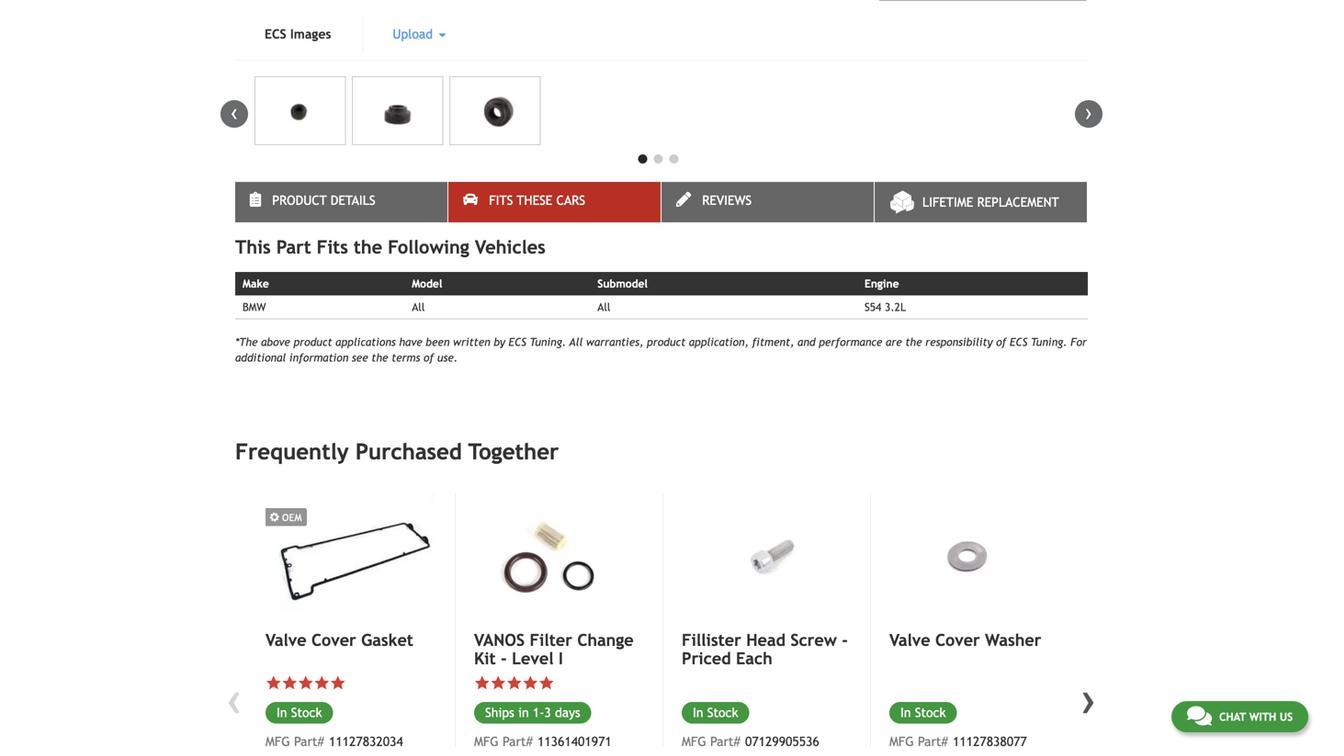 Task type: describe. For each thing, give the bounding box(es) containing it.
i
[[559, 649, 563, 668]]

vanos filter change kit - level i
[[474, 630, 634, 668]]

1 star image from the left
[[266, 675, 282, 691]]

washer
[[985, 630, 1042, 650]]

performance
[[819, 335, 883, 348]]

*the above product applications have been written by                 ecs tuning. all warranties, product application, fitment,                 and performance are the responsibility of ecs tuning.                 for additional information see the terms of use.
[[235, 335, 1087, 364]]

and
[[798, 335, 816, 348]]

0 vertical spatial ›
[[1085, 100, 1093, 125]]

fillister
[[682, 630, 741, 650]]

4 star image from the left
[[522, 675, 539, 691]]

ecs images
[[265, 27, 331, 42]]

valve cover gasket image
[[266, 494, 435, 620]]

- inside vanos filter change kit - level i
[[501, 649, 507, 668]]

responsibility
[[926, 335, 993, 348]]

images
[[290, 27, 331, 42]]

1 horizontal spatial ecs
[[509, 335, 527, 348]]

days
[[555, 705, 581, 720]]

additional
[[235, 351, 286, 364]]

head
[[746, 630, 786, 650]]

information
[[289, 351, 349, 364]]

3
[[544, 705, 551, 720]]

are
[[886, 335, 902, 348]]

details
[[331, 193, 375, 208]]

purchased
[[356, 439, 462, 465]]

product details
[[272, 193, 375, 208]]

5 star image from the left
[[539, 675, 555, 691]]

valve cover washer
[[890, 630, 1042, 650]]

2 star image from the left
[[282, 675, 298, 691]]

change
[[577, 630, 634, 650]]

0 horizontal spatial fits
[[317, 236, 348, 258]]

part
[[276, 236, 311, 258]]

see
[[352, 351, 368, 364]]

1 star image from the left
[[298, 675, 314, 691]]

fillister head screw - priced each link
[[682, 630, 850, 668]]

applications
[[336, 335, 396, 348]]

1 vertical spatial ›
[[1082, 675, 1096, 724]]

this
[[235, 236, 271, 258]]

application,
[[689, 335, 749, 348]]

this part fits the following vehicles
[[235, 236, 546, 258]]

‹ link
[[221, 100, 248, 128]]

submodel
[[598, 277, 648, 290]]

in for valve cover washer
[[901, 705, 911, 720]]

chat with us link
[[1172, 701, 1309, 732]]

1 stock from the left
[[291, 705, 322, 720]]

together
[[468, 439, 559, 465]]

0 horizontal spatial all
[[412, 300, 425, 313]]

0 vertical spatial the
[[354, 236, 382, 258]]

lifetime
[[923, 195, 974, 210]]

1 product from the left
[[294, 335, 332, 348]]

all inside *the above product applications have been written by                 ecs tuning. all warranties, product application, fitment,                 and performance are the responsibility of ecs tuning.                 for additional information see the terms of use.
[[569, 335, 583, 348]]

2 tuning. from the left
[[1031, 335, 1068, 348]]

vanos
[[474, 630, 525, 650]]

reviews link
[[662, 182, 874, 223]]

bmw
[[243, 300, 266, 313]]

1 in stock from the left
[[277, 705, 322, 720]]

following
[[388, 236, 469, 258]]

upload button
[[363, 16, 475, 53]]

‹
[[231, 100, 238, 125]]

5 star image from the left
[[506, 675, 522, 691]]

0 horizontal spatial of
[[424, 351, 434, 364]]

filter
[[530, 630, 572, 650]]

fillister head screw - priced each image
[[682, 494, 850, 620]]

1 vertical spatial the
[[906, 335, 922, 348]]

4 star image from the left
[[490, 675, 506, 691]]

us
[[1280, 710, 1293, 723]]

reviews
[[702, 193, 752, 208]]

kit
[[474, 649, 496, 668]]

written
[[453, 335, 491, 348]]

in stock for valve cover washer
[[901, 705, 946, 720]]

vehicles
[[475, 236, 546, 258]]

make
[[243, 277, 269, 290]]

2 vertical spatial the
[[372, 351, 388, 364]]

cars
[[556, 193, 585, 208]]

in stock for fillister head screw - priced each
[[693, 705, 738, 720]]

stock for fillister head screw - priced each
[[707, 705, 738, 720]]



Task type: vqa. For each thing, say whether or not it's contained in the screenshot.
Upload
yes



Task type: locate. For each thing, give the bounding box(es) containing it.
- right screw
[[842, 630, 848, 650]]

for
[[1071, 335, 1087, 348]]

0 horizontal spatial valve
[[266, 630, 307, 650]]

tuning. left for
[[1031, 335, 1068, 348]]

tuning. right by
[[530, 335, 566, 348]]

3 star image from the left
[[330, 675, 346, 691]]

chat with us
[[1219, 710, 1293, 723]]

valve for valve cover washer
[[890, 630, 931, 650]]

2 stock from the left
[[707, 705, 738, 720]]

1 horizontal spatial all
[[569, 335, 583, 348]]

each
[[736, 649, 773, 668]]

1 horizontal spatial es#18695 - 11127830972 - rubber seal - priced each - used on the valve cover cap nuts - genuine bmw - bmw image
[[352, 76, 443, 145]]

2 horizontal spatial in
[[901, 705, 911, 720]]

ecs images link
[[235, 16, 361, 53]]

these
[[517, 193, 553, 208]]

1 horizontal spatial of
[[996, 335, 1007, 348]]

of down been
[[424, 351, 434, 364]]

0 horizontal spatial product
[[294, 335, 332, 348]]

2 in from the left
[[693, 705, 704, 720]]

star image
[[266, 675, 282, 691], [282, 675, 298, 691], [330, 675, 346, 691], [490, 675, 506, 691], [506, 675, 522, 691]]

frequently
[[235, 439, 349, 465]]

2 valve from the left
[[890, 630, 931, 650]]

in stock down valve cover washer
[[901, 705, 946, 720]]

s54
[[865, 300, 882, 313]]

cover left gasket
[[312, 630, 356, 650]]

2 horizontal spatial in stock
[[901, 705, 946, 720]]

frequently purchased together
[[235, 439, 559, 465]]

ecs inside ecs images link
[[265, 27, 286, 42]]

stock down valve cover washer
[[915, 705, 946, 720]]

1 › link from the top
[[1075, 100, 1103, 128]]

valve cover gasket link
[[266, 630, 435, 650]]

product up information
[[294, 335, 332, 348]]

lifetime replacement
[[923, 195, 1059, 210]]

fits these cars link
[[448, 182, 661, 223]]

product right warranties,
[[647, 335, 686, 348]]

0 horizontal spatial -
[[501, 649, 507, 668]]

stock down priced
[[707, 705, 738, 720]]

all left warranties,
[[569, 335, 583, 348]]

3 es#18695 - 11127830972 - rubber seal - priced each - used on the valve cover cap nuts - genuine bmw - bmw image from the left
[[449, 76, 541, 145]]

ecs right by
[[509, 335, 527, 348]]

1 in from the left
[[277, 705, 287, 720]]

in
[[518, 705, 529, 720]]

stock down valve cover gasket
[[291, 705, 322, 720]]

upload
[[393, 27, 437, 42]]

replacement
[[977, 195, 1059, 210]]

valve cover washer image
[[890, 494, 1058, 620]]

product details link
[[235, 182, 448, 223]]

in for fillister head screw - priced each
[[693, 705, 704, 720]]

0 vertical spatial fits
[[489, 193, 513, 208]]

1 horizontal spatial fits
[[489, 193, 513, 208]]

1 vertical spatial of
[[424, 351, 434, 364]]

1 horizontal spatial valve
[[890, 630, 931, 650]]

ships in 1-3 days
[[485, 705, 581, 720]]

3 stock from the left
[[915, 705, 946, 720]]

product
[[272, 193, 327, 208]]

2 horizontal spatial ecs
[[1010, 335, 1028, 348]]

1-
[[533, 705, 544, 720]]

2 › link from the top
[[1075, 675, 1103, 724]]

priced
[[682, 649, 731, 668]]

all
[[412, 300, 425, 313], [598, 300, 611, 313], [569, 335, 583, 348]]

cover
[[312, 630, 356, 650], [936, 630, 980, 650]]

gasket
[[361, 630, 414, 650]]

1 vertical spatial › link
[[1075, 675, 1103, 724]]

1 horizontal spatial cover
[[936, 630, 980, 650]]

in stock
[[277, 705, 322, 720], [693, 705, 738, 720], [901, 705, 946, 720]]

ecs right responsibility
[[1010, 335, 1028, 348]]

0 horizontal spatial tuning.
[[530, 335, 566, 348]]

cover for washer
[[936, 630, 980, 650]]

3 in from the left
[[901, 705, 911, 720]]

0 horizontal spatial cover
[[312, 630, 356, 650]]

cover left 'washer' at the bottom of the page
[[936, 630, 980, 650]]

of right responsibility
[[996, 335, 1007, 348]]

by
[[494, 335, 505, 348]]

in stock down priced
[[693, 705, 738, 720]]

chat
[[1219, 710, 1246, 723]]

screw
[[791, 630, 837, 650]]

stock for valve cover washer
[[915, 705, 946, 720]]

the right see
[[372, 351, 388, 364]]

- right kit
[[501, 649, 507, 668]]

ecs
[[265, 27, 286, 42], [509, 335, 527, 348], [1010, 335, 1028, 348]]

- inside fillister head screw - priced each
[[842, 630, 848, 650]]

1 cover from the left
[[312, 630, 356, 650]]

ships
[[485, 705, 515, 720]]

valve cover washer link
[[890, 630, 1058, 650]]

star image
[[298, 675, 314, 691], [314, 675, 330, 691], [474, 675, 490, 691], [522, 675, 539, 691], [539, 675, 555, 691]]

product
[[294, 335, 332, 348], [647, 335, 686, 348]]

›
[[1085, 100, 1093, 125], [1082, 675, 1096, 724]]

fits
[[489, 193, 513, 208], [317, 236, 348, 258]]

with
[[1250, 710, 1277, 723]]

1 es#18695 - 11127830972 - rubber seal - priced each - used on the valve cover cap nuts - genuine bmw - bmw image from the left
[[255, 76, 346, 145]]

0 horizontal spatial es#18695 - 11127830972 - rubber seal - priced each - used on the valve cover cap nuts - genuine bmw - bmw image
[[255, 76, 346, 145]]

1 horizontal spatial in stock
[[693, 705, 738, 720]]

-
[[842, 630, 848, 650], [501, 649, 507, 668]]

1 horizontal spatial product
[[647, 335, 686, 348]]

2 star image from the left
[[314, 675, 330, 691]]

have
[[399, 335, 422, 348]]

warranties,
[[586, 335, 644, 348]]

0 horizontal spatial in
[[277, 705, 287, 720]]

1 horizontal spatial stock
[[707, 705, 738, 720]]

3 in stock from the left
[[901, 705, 946, 720]]

0 horizontal spatial stock
[[291, 705, 322, 720]]

model
[[412, 277, 442, 290]]

2 horizontal spatial es#18695 - 11127830972 - rubber seal - priced each - used on the valve cover cap nuts - genuine bmw - bmw image
[[449, 76, 541, 145]]

all down model at left top
[[412, 300, 425, 313]]

valve
[[266, 630, 307, 650], [890, 630, 931, 650]]

0 horizontal spatial ecs
[[265, 27, 286, 42]]

fits right part
[[317, 236, 348, 258]]

all down submodel
[[598, 300, 611, 313]]

lifetime replacement link
[[875, 182, 1087, 223]]

been
[[426, 335, 450, 348]]

1 tuning. from the left
[[530, 335, 566, 348]]

use.
[[437, 351, 458, 364]]

stock
[[291, 705, 322, 720], [707, 705, 738, 720], [915, 705, 946, 720]]

1 vertical spatial fits
[[317, 236, 348, 258]]

1 valve from the left
[[266, 630, 307, 650]]

s54 3.2l
[[865, 300, 906, 313]]

valve for valve cover gasket
[[266, 630, 307, 650]]

es#18695 - 11127830972 - rubber seal - priced each - used on the valve cover cap nuts - genuine bmw - bmw image
[[255, 76, 346, 145], [352, 76, 443, 145], [449, 76, 541, 145]]

fillister head screw - priced each
[[682, 630, 848, 668]]

2 cover from the left
[[936, 630, 980, 650]]

2 in stock from the left
[[693, 705, 738, 720]]

level
[[512, 649, 554, 668]]

comments image
[[1187, 705, 1212, 727]]

cover for gasket
[[312, 630, 356, 650]]

valve cover gasket
[[266, 630, 414, 650]]

*the
[[235, 335, 258, 348]]

2 es#18695 - 11127830972 - rubber seal - priced each - used on the valve cover cap nuts - genuine bmw - bmw image from the left
[[352, 76, 443, 145]]

engine
[[865, 277, 899, 290]]

3.2l
[[885, 300, 906, 313]]

of
[[996, 335, 1007, 348], [424, 351, 434, 364]]

3 star image from the left
[[474, 675, 490, 691]]

ecs left "images"
[[265, 27, 286, 42]]

fits left these at the left of the page
[[489, 193, 513, 208]]

in stock down valve cover gasket
[[277, 705, 322, 720]]

tuning.
[[530, 335, 566, 348], [1031, 335, 1068, 348]]

the
[[354, 236, 382, 258], [906, 335, 922, 348], [372, 351, 388, 364]]

the right are
[[906, 335, 922, 348]]

0 vertical spatial of
[[996, 335, 1007, 348]]

fitment,
[[752, 335, 794, 348]]

2 horizontal spatial all
[[598, 300, 611, 313]]

1 horizontal spatial -
[[842, 630, 848, 650]]

2 horizontal spatial stock
[[915, 705, 946, 720]]

terms
[[392, 351, 420, 364]]

fits these cars
[[489, 193, 585, 208]]

1 horizontal spatial in
[[693, 705, 704, 720]]

vanos filter change kit - level i link
[[474, 630, 642, 668]]

2 product from the left
[[647, 335, 686, 348]]

the down details
[[354, 236, 382, 258]]

above
[[261, 335, 290, 348]]

0 horizontal spatial in stock
[[277, 705, 322, 720]]

0 vertical spatial › link
[[1075, 100, 1103, 128]]

1 horizontal spatial tuning.
[[1031, 335, 1068, 348]]

vanos filter change kit - level i image
[[474, 494, 642, 620]]



